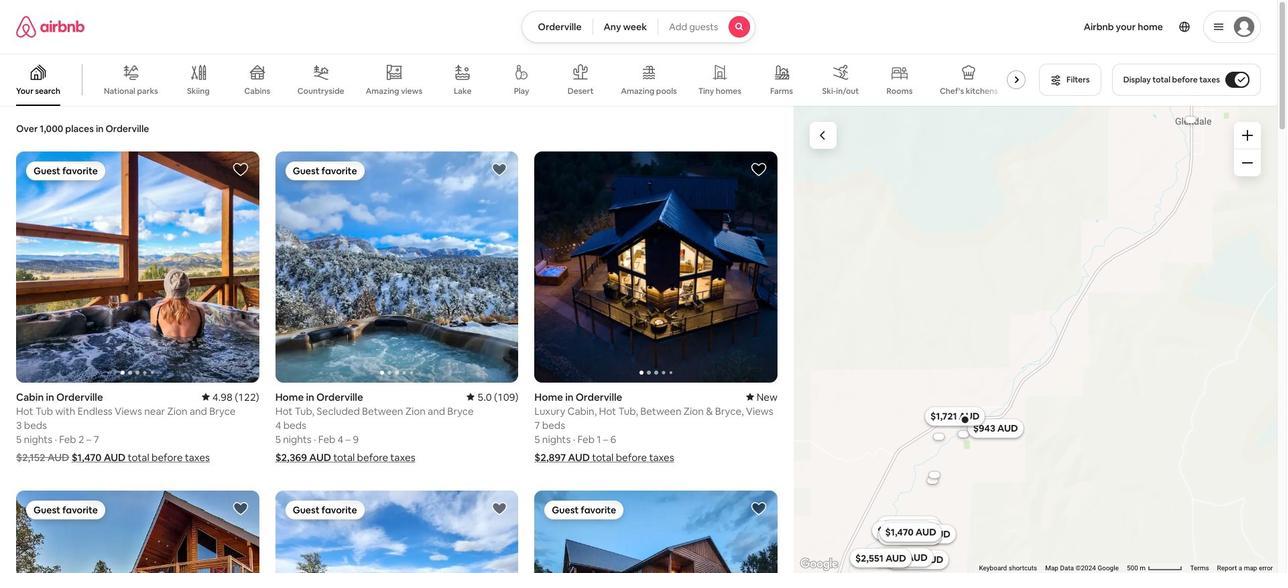 Task type: locate. For each thing, give the bounding box(es) containing it.
1 vertical spatial add to wishlist: cabin in orderville image
[[492, 501, 508, 517]]

4.98 out of 5 average rating,  122 reviews image
[[202, 391, 259, 403]]

add to wishlist: home in orderville image
[[492, 162, 508, 178], [232, 501, 249, 517], [751, 501, 767, 517]]

google image
[[797, 556, 841, 573]]

add to wishlist: home in orderville image
[[751, 162, 767, 178]]

0 horizontal spatial add to wishlist: cabin in orderville image
[[232, 162, 249, 178]]

5.0 out of 5 average rating,  109 reviews image
[[467, 391, 518, 403]]

1 horizontal spatial add to wishlist: cabin in orderville image
[[492, 501, 508, 517]]

google map
showing 23 stays. region
[[794, 106, 1277, 573]]

add to wishlist: cabin in orderville image
[[232, 162, 249, 178], [492, 501, 508, 517]]

1 horizontal spatial add to wishlist: home in orderville image
[[492, 162, 508, 178]]

None search field
[[521, 11, 756, 43]]

group
[[0, 54, 1031, 106], [16, 152, 259, 383], [275, 152, 518, 383], [535, 152, 778, 383], [16, 490, 259, 573], [275, 490, 518, 573], [535, 490, 778, 573]]



Task type: describe. For each thing, give the bounding box(es) containing it.
zoom in image
[[1242, 130, 1253, 141]]

new place to stay image
[[746, 391, 778, 403]]

0 vertical spatial add to wishlist: cabin in orderville image
[[232, 162, 249, 178]]

profile element
[[772, 0, 1261, 54]]

the location you searched image
[[960, 414, 970, 425]]

2 horizontal spatial add to wishlist: home in orderville image
[[751, 501, 767, 517]]

0 horizontal spatial add to wishlist: home in orderville image
[[232, 501, 249, 517]]

zoom out image
[[1242, 158, 1253, 168]]



Task type: vqa. For each thing, say whether or not it's contained in the screenshot.
process
no



